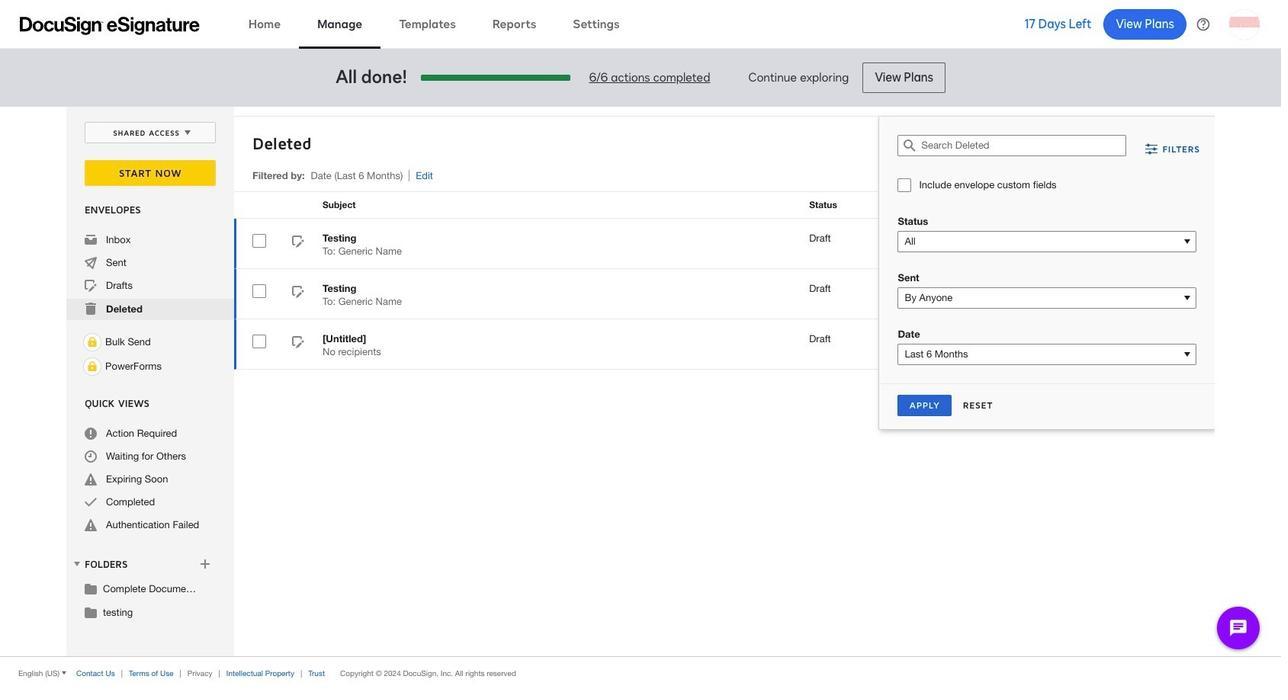 Task type: describe. For each thing, give the bounding box(es) containing it.
your uploaded profile image image
[[1229, 9, 1260, 39]]

inbox image
[[85, 234, 97, 246]]

folder image
[[85, 583, 97, 595]]

docusign esignature image
[[20, 16, 200, 35]]

view folders image
[[71, 558, 83, 570]]

draft image
[[85, 280, 97, 292]]

action required image
[[85, 428, 97, 440]]

lock image
[[83, 333, 101, 352]]

2 alert image from the top
[[85, 519, 97, 531]]

draft image
[[292, 286, 304, 300]]

more info region
[[0, 657, 1281, 689]]

folder image
[[85, 606, 97, 618]]

1 draft image from the top
[[292, 236, 304, 250]]



Task type: locate. For each thing, give the bounding box(es) containing it.
1 vertical spatial draft image
[[292, 336, 304, 351]]

Search Deleted text field
[[921, 136, 1126, 156]]

1 alert image from the top
[[85, 474, 97, 486]]

draft image up draft icon
[[292, 236, 304, 250]]

draft image
[[292, 236, 304, 250], [292, 336, 304, 351]]

lock image
[[83, 358, 101, 376]]

0 vertical spatial draft image
[[292, 236, 304, 250]]

alert image down clock image
[[85, 474, 97, 486]]

0 vertical spatial alert image
[[85, 474, 97, 486]]

draft image down draft icon
[[292, 336, 304, 351]]

secondary navigation region
[[66, 107, 1218, 657]]

completed image
[[85, 496, 97, 509]]

trash image
[[85, 303, 97, 315]]

1 vertical spatial alert image
[[85, 519, 97, 531]]

alert image down the completed icon
[[85, 519, 97, 531]]

sent image
[[85, 257, 97, 269]]

alert image
[[85, 474, 97, 486], [85, 519, 97, 531]]

2 draft image from the top
[[292, 336, 304, 351]]

clock image
[[85, 451, 97, 463]]



Task type: vqa. For each thing, say whether or not it's contained in the screenshot.
GENERIC NAME image
no



